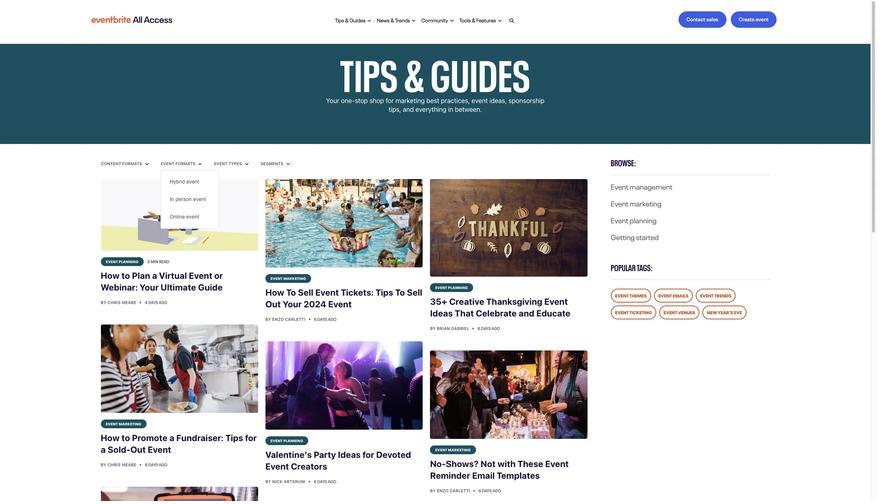 Task type: vqa. For each thing, say whether or not it's contained in the screenshot.
with
yes



Task type: describe. For each thing, give the bounding box(es) containing it.
arrow image for community
[[450, 19, 454, 22]]

trends
[[395, 16, 410, 23]]

and inside the 35+ creative thanksgiving event ideas that celebrate and educate
[[519, 309, 535, 319]]

online event
[[170, 214, 199, 220]]

days for ideas
[[317, 479, 327, 485]]

lots of people at a pool party image
[[266, 179, 423, 268]]

new year's eve link
[[703, 306, 747, 320]]

marketing for how to sell event tickets: tips to sell out your 2024 event
[[284, 276, 306, 281]]

venues
[[679, 309, 696, 316]]

tools & features
[[460, 16, 496, 23]]

4
[[145, 300, 148, 305]]

logo eventbrite image
[[90, 13, 173, 26]]

tickets:
[[341, 288, 374, 298]]

promote
[[132, 433, 168, 443]]

templates
[[497, 471, 540, 481]]

6 days ago for not
[[479, 488, 501, 494]]

by chris meabe link for a
[[101, 463, 138, 467]]

or
[[215, 271, 223, 281]]

by enzo carletti link for to
[[266, 317, 307, 322]]

ticketing
[[630, 309, 652, 316]]

getting
[[611, 231, 635, 242]]

event planning for 35+ creative thanksgiving event ideas that celebrate and educate
[[436, 285, 468, 290]]

& left best
[[404, 38, 425, 103]]

event inside the valentine's party ideas for devoted event creators
[[266, 462, 289, 472]]

0 vertical spatial tips & guides
[[335, 16, 366, 23]]

how to sell event tickets: tips to sell out your 2024 event
[[266, 288, 423, 310]]

community
[[422, 16, 449, 23]]

event planning for valentine's party ideas for devoted event creators
[[271, 438, 303, 444]]

tools
[[460, 16, 471, 23]]

practices,
[[441, 97, 470, 105]]

themes
[[630, 292, 647, 299]]

segments button
[[260, 161, 290, 167]]

for inside your one-stop shop for marketing best practices, event ideas, sponsorship tips, and everything in between.
[[386, 97, 394, 105]]

plan
[[132, 271, 150, 281]]

event inside event themes link
[[616, 292, 629, 299]]

3 min read
[[147, 259, 169, 264]]

arrow image for event types
[[245, 163, 249, 166]]

event inside how to plan a virtual event or webinar: your ultimate guide
[[189, 271, 213, 281]]

online event link
[[161, 208, 219, 226]]

content formats
[[101, 161, 143, 166]]

your one-stop shop for marketing best practices, event ideas, sponsorship tips, and everything in between.
[[326, 97, 545, 113]]

webinar:
[[101, 282, 138, 293]]

carletti for shows?
[[450, 489, 471, 494]]

6 days ago for promote
[[145, 462, 167, 468]]

event emails link
[[654, 289, 693, 303]]

arrow image for event formats
[[198, 163, 202, 166]]

create event link
[[731, 11, 777, 28]]

with
[[498, 459, 516, 470]]

creative
[[450, 297, 485, 307]]

people laughing while serving food image
[[101, 325, 258, 413]]

by brian gabriel
[[430, 326, 471, 331]]

sales
[[707, 15, 719, 22]]

devoted
[[376, 450, 411, 460]]

event inside no-shows? not with these event reminder email templates
[[546, 459, 569, 470]]

formats for content
[[122, 161, 142, 166]]

enzo for how to sell event tickets: tips to sell out your 2024 event
[[272, 317, 284, 322]]

year's
[[718, 309, 734, 316]]

days for thanksgiving
[[481, 326, 491, 332]]

person
[[176, 196, 192, 202]]

days for plan
[[148, 300, 158, 305]]

6 for to
[[314, 317, 317, 322]]

marketing down event management link
[[630, 198, 662, 209]]

6 for shows?
[[479, 488, 482, 494]]

guides inside tips & guides link
[[350, 16, 366, 23]]

by for how to sell event tickets: tips to sell out your 2024 event
[[266, 317, 271, 322]]

event inside your one-stop shop for marketing best practices, event ideas, sponsorship tips, and everything in between.
[[472, 97, 488, 105]]

best
[[427, 97, 440, 105]]

read
[[159, 259, 169, 264]]

6 for creative
[[478, 326, 481, 332]]

1 sell from the left
[[298, 288, 314, 298]]

nick
[[272, 480, 283, 485]]

news
[[377, 16, 390, 23]]

event marketing for how to promote a fundraiser: tips for a sold-out event
[[106, 421, 142, 427]]

tips inside how to sell event tickets: tips to sell out your 2024 event
[[376, 288, 394, 298]]

marketing for how to promote a fundraiser: tips for a sold-out event
[[119, 421, 142, 427]]

not
[[481, 459, 496, 470]]

event inside the event trends link
[[701, 292, 714, 299]]

artsruni
[[284, 480, 306, 485]]

eve
[[735, 309, 743, 316]]

no-
[[430, 459, 446, 470]]

event management link
[[611, 181, 673, 192]]

getting started
[[611, 231, 659, 242]]

how to promote a fundraiser: tips for a sold-out event link
[[101, 429, 258, 460]]

browse:
[[611, 156, 637, 169]]

for inside the valentine's party ideas for devoted event creators
[[363, 450, 375, 460]]

planning for how to plan a virtual event or webinar: your ultimate guide
[[119, 259, 139, 264]]

event inside event ticketing 'link'
[[616, 309, 629, 316]]

by chris meabe for a
[[101, 463, 138, 467]]

create event
[[739, 15, 769, 22]]

ago for thanksgiving
[[492, 326, 500, 332]]

search icon image
[[510, 18, 515, 24]]

event formats
[[161, 161, 196, 166]]

planning for 35+ creative thanksgiving event ideas that celebrate and educate
[[448, 285, 468, 290]]

6 days ago for sell
[[314, 317, 337, 322]]

by enzo carletti link for shows?
[[430, 489, 472, 494]]

out inside how to sell event tickets: tips to sell out your 2024 event
[[266, 299, 281, 310]]

event themes link
[[611, 289, 652, 303]]

no-shows? not with these event reminder email templates link
[[430, 455, 588, 486]]

event inside event formats dropdown button
[[161, 161, 174, 166]]

meabe for sold-
[[122, 463, 136, 467]]

segments
[[261, 161, 285, 166]]

news & trends
[[377, 16, 410, 23]]

tips,
[[389, 106, 401, 113]]

one-
[[341, 97, 355, 105]]

ideas inside the valentine's party ideas for devoted event creators
[[338, 450, 361, 460]]

6 days ago for thanksgiving
[[478, 326, 500, 332]]

reminder
[[430, 471, 471, 481]]

event inside event emails link
[[659, 292, 672, 299]]

arrow image for news & trends
[[412, 19, 416, 22]]

event venues link
[[660, 306, 700, 320]]

event for online event
[[186, 214, 199, 220]]

formats for event
[[176, 161, 195, 166]]

no-shows? not with these event reminder email templates
[[430, 459, 569, 481]]

your inside how to plan a virtual event or webinar: your ultimate guide
[[140, 282, 159, 293]]

out inside how to promote a fundraiser: tips for a sold-out event
[[131, 445, 146, 455]]

arrow image
[[145, 163, 149, 166]]

2 vertical spatial a
[[101, 445, 106, 455]]

hybrid event link
[[161, 173, 219, 191]]

contact sales
[[687, 15, 719, 22]]

educate
[[537, 309, 571, 319]]

types
[[229, 161, 242, 166]]

carletti for to
[[285, 317, 306, 322]]

marketing inside your one-stop shop for marketing best practices, event ideas, sponsorship tips, and everything in between.
[[396, 97, 425, 105]]

chris for webinar:
[[108, 300, 121, 305]]

creators
[[291, 462, 327, 472]]

1 vertical spatial tips & guides
[[340, 38, 531, 103]]

2 to from the left
[[396, 288, 405, 298]]

event marketing link for how to sell event tickets: tips to sell out your 2024 event
[[266, 274, 311, 283]]

contact
[[687, 15, 706, 22]]

event marketing for how to sell event tickets: tips to sell out your 2024 event
[[271, 276, 306, 281]]

& for news & trends 'link'
[[391, 16, 394, 23]]

by for how to plan a virtual event or webinar: your ultimate guide
[[101, 300, 106, 305]]

1 horizontal spatial guides
[[431, 38, 531, 103]]

planning up started
[[630, 214, 657, 225]]

to for promote
[[122, 433, 130, 443]]

valentine's party ideas for devoted event creators
[[266, 450, 411, 472]]

how to promote a fundraiser: tips for a sold-out event
[[101, 433, 257, 455]]

ago for promote
[[159, 462, 167, 468]]

min
[[151, 259, 158, 264]]

content formats button
[[101, 161, 149, 167]]

by nick artsruni
[[266, 480, 307, 485]]

& for tools & features link
[[472, 16, 476, 23]]

event trends link
[[696, 289, 736, 303]]

event management
[[611, 181, 673, 192]]

event inside how to promote a fundraiser: tips for a sold-out event
[[148, 445, 171, 455]]

ultimate
[[161, 282, 196, 293]]

event marketing link for no-shows? not with these event reminder email templates
[[430, 446, 476, 455]]

event marketing link for how to promote a fundraiser: tips for a sold-out event
[[101, 420, 147, 429]]

your inside how to sell event tickets: tips to sell out your 2024 event
[[283, 299, 302, 310]]

features
[[477, 16, 496, 23]]



Task type: locate. For each thing, give the bounding box(es) containing it.
3
[[147, 259, 150, 264]]

by chris meabe link down "webinar:"
[[101, 300, 138, 305]]

event inside event types dropdown button
[[214, 161, 228, 166]]

event planning link up the plan
[[101, 257, 144, 266]]

2 horizontal spatial your
[[326, 97, 340, 105]]

arrow image for segments
[[286, 163, 290, 166]]

0 horizontal spatial a
[[101, 445, 106, 455]]

ago for plan
[[159, 300, 167, 305]]

guide
[[198, 282, 223, 293]]

meabe
[[122, 300, 136, 305], [122, 463, 136, 467]]

shows?
[[446, 459, 479, 470]]

1 horizontal spatial for
[[363, 450, 375, 460]]

event for hybrid event
[[186, 179, 199, 185]]

1 vertical spatial carletti
[[450, 489, 471, 494]]

event inside 'link'
[[186, 179, 199, 185]]

arrow image left the tools
[[450, 19, 454, 22]]

35+
[[430, 297, 448, 307]]

1 horizontal spatial by enzo carletti
[[430, 489, 472, 494]]

0 vertical spatial a
[[152, 271, 157, 281]]

0 horizontal spatial guides
[[350, 16, 366, 23]]

1 vertical spatial to
[[122, 433, 130, 443]]

arrow image inside event formats dropdown button
[[198, 163, 202, 166]]

0 vertical spatial carletti
[[285, 317, 306, 322]]

stop
[[355, 97, 368, 105]]

a right promote
[[170, 433, 175, 443]]

days down 2024
[[318, 317, 327, 322]]

event planning for how to plan a virtual event or webinar: your ultimate guide
[[106, 259, 139, 264]]

popular tags:
[[611, 261, 653, 274]]

ago for sell
[[328, 317, 337, 322]]

event
[[756, 15, 769, 22], [472, 97, 488, 105], [186, 179, 199, 185], [193, 196, 206, 202], [186, 214, 199, 220]]

6 down 2024
[[314, 317, 317, 322]]

6 days ago down promote
[[145, 462, 167, 468]]

ago down celebrate
[[492, 326, 500, 332]]

arrow image inside segments popup button
[[286, 163, 290, 166]]

event marketing for no-shows? not with these event reminder email templates
[[436, 448, 471, 453]]

&
[[345, 16, 349, 23], [391, 16, 394, 23], [472, 16, 476, 23], [404, 38, 425, 103]]

1 vertical spatial ideas
[[338, 450, 361, 460]]

that
[[455, 309, 474, 319]]

1 vertical spatial out
[[131, 445, 146, 455]]

event
[[161, 161, 174, 166], [214, 161, 228, 166], [611, 181, 629, 192], [611, 198, 629, 209], [611, 214, 629, 225], [106, 259, 118, 264], [189, 271, 213, 281], [271, 276, 283, 281], [436, 285, 448, 290], [316, 288, 339, 298], [616, 292, 629, 299], [659, 292, 672, 299], [701, 292, 714, 299], [545, 297, 568, 307], [328, 299, 352, 310], [616, 309, 629, 316], [664, 309, 678, 316], [106, 421, 118, 427], [271, 438, 283, 444], [148, 445, 171, 455], [436, 448, 448, 453], [546, 459, 569, 470], [266, 462, 289, 472]]

event types
[[214, 161, 243, 166]]

your left one-
[[326, 97, 340, 105]]

event inside event venues link
[[664, 309, 678, 316]]

marketing for no-shows? not with these event reminder email templates
[[448, 448, 471, 453]]

1 horizontal spatial a
[[152, 271, 157, 281]]

1 vertical spatial by chris meabe
[[101, 463, 138, 467]]

1 vertical spatial your
[[140, 282, 159, 293]]

event up between.
[[472, 97, 488, 105]]

carletti down reminder
[[450, 489, 471, 494]]

ago for not
[[493, 488, 501, 494]]

by enzo carletti link down reminder
[[430, 489, 472, 494]]

1 vertical spatial meabe
[[122, 463, 136, 467]]

by for 35+ creative thanksgiving event ideas that celebrate and educate
[[430, 326, 436, 331]]

formats left arrow image
[[122, 161, 142, 166]]

0 vertical spatial how
[[101, 271, 120, 281]]

ideas,
[[490, 97, 507, 105]]

by for how to promote a fundraiser: tips for a sold-out event
[[101, 463, 106, 467]]

4 days ago
[[145, 300, 167, 305]]

event emails
[[659, 292, 689, 299]]

by for valentine's party ideas for devoted event creators
[[266, 480, 271, 485]]

6 down promote
[[145, 462, 148, 468]]

new
[[707, 309, 718, 316]]

content
[[101, 161, 121, 166]]

arrow image
[[368, 19, 371, 22], [412, 19, 416, 22], [450, 19, 454, 22], [498, 19, 502, 22]]

1 arrow image from the left
[[198, 163, 202, 166]]

2 vertical spatial for
[[363, 450, 375, 460]]

days down email
[[482, 488, 492, 494]]

2 by chris meabe link from the top
[[101, 463, 138, 467]]

2 arrow image from the left
[[412, 19, 416, 22]]

6 days ago down 2024
[[314, 317, 337, 322]]

these
[[518, 459, 544, 470]]

arrow image right the trends
[[412, 19, 416, 22]]

community link
[[419, 12, 457, 28]]

online
[[170, 214, 185, 220]]

event planning link for how to plan a virtual event or webinar: your ultimate guide
[[101, 257, 144, 266]]

arrow image left news
[[368, 19, 371, 22]]

emails
[[673, 292, 689, 299]]

meabe down sold-
[[122, 463, 136, 467]]

event planning link for 35+ creative thanksgiving event ideas that celebrate and educate
[[430, 284, 473, 292]]

1 to from the top
[[122, 271, 130, 281]]

event right 'online'
[[186, 214, 199, 220]]

thanksgiving
[[487, 297, 543, 307]]

to up "webinar:"
[[122, 271, 130, 281]]

0 vertical spatial to
[[122, 271, 130, 281]]

arrow image
[[198, 163, 202, 166], [245, 163, 249, 166], [286, 163, 290, 166]]

by brian gabriel link
[[430, 326, 471, 331]]

a
[[152, 271, 157, 281], [170, 433, 175, 443], [101, 445, 106, 455]]

6 days ago down creators
[[314, 479, 337, 485]]

0 vertical spatial by chris meabe
[[101, 300, 138, 305]]

email
[[472, 471, 495, 481]]

a for virtual
[[152, 271, 157, 281]]

days for sell
[[318, 317, 327, 322]]

meabe left 4
[[122, 300, 136, 305]]

chris down sold-
[[108, 463, 121, 467]]

how for how to plan a virtual event or webinar: your ultimate guide
[[101, 271, 120, 281]]

1 vertical spatial by enzo carletti link
[[430, 489, 472, 494]]

arrow image inside tips & guides link
[[368, 19, 371, 22]]

ago right 4
[[159, 300, 167, 305]]

popular
[[611, 261, 636, 274]]

formats up hybrid event
[[176, 161, 195, 166]]

6 down email
[[479, 488, 482, 494]]

& left news
[[345, 16, 349, 23]]

between.
[[455, 106, 482, 113]]

event guests and food vendor image
[[430, 351, 588, 440]]

1 horizontal spatial formats
[[176, 161, 195, 166]]

fundraiser:
[[176, 433, 224, 443]]

event planning up 35+
[[436, 285, 468, 290]]

by enzo carletti
[[266, 317, 307, 322], [430, 489, 472, 494]]

days down celebrate
[[481, 326, 491, 332]]

formats inside popup button
[[122, 161, 142, 166]]

ideas inside the 35+ creative thanksgiving event ideas that celebrate and educate
[[430, 309, 453, 319]]

event planning up getting started link
[[611, 214, 657, 225]]

0 horizontal spatial enzo
[[272, 317, 284, 322]]

virtual
[[159, 271, 187, 281]]

by chris meabe link down sold-
[[101, 463, 138, 467]]

arrow image inside news & trends 'link'
[[412, 19, 416, 22]]

35+ creative thanksgiving event ideas that celebrate and educate link
[[430, 292, 588, 324]]

to up sold-
[[122, 433, 130, 443]]

event right 'create'
[[756, 15, 769, 22]]

sponsorship
[[509, 97, 545, 105]]

arrow image up hybrid event 'link'
[[198, 163, 202, 166]]

event planning link for valentine's party ideas for devoted event creators
[[266, 437, 309, 446]]

arrow image inside event types dropdown button
[[245, 163, 249, 166]]

1 vertical spatial guides
[[431, 38, 531, 103]]

0 horizontal spatial to
[[286, 288, 296, 298]]

planning up creative
[[448, 285, 468, 290]]

2 horizontal spatial a
[[170, 433, 175, 443]]

by chris meabe down "webinar:"
[[101, 300, 138, 305]]

1 horizontal spatial enzo
[[437, 489, 449, 494]]

0 vertical spatial your
[[326, 97, 340, 105]]

event inside the 35+ creative thanksgiving event ideas that celebrate and educate
[[545, 297, 568, 307]]

1 horizontal spatial by enzo carletti link
[[430, 489, 472, 494]]

for
[[386, 97, 394, 105], [245, 433, 257, 443], [363, 450, 375, 460]]

tools & features link
[[457, 12, 505, 28]]

to for plan
[[122, 271, 130, 281]]

by enzo carletti down reminder
[[430, 489, 472, 494]]

2 sell from the left
[[407, 288, 423, 298]]

2 meabe from the top
[[122, 463, 136, 467]]

1 horizontal spatial out
[[266, 299, 281, 310]]

0 vertical spatial guides
[[350, 16, 366, 23]]

6 days ago
[[314, 317, 337, 322], [478, 326, 500, 332], [145, 462, 167, 468], [314, 479, 337, 485], [479, 488, 501, 494]]

0 horizontal spatial and
[[403, 106, 414, 113]]

0 vertical spatial meabe
[[122, 300, 136, 305]]

3 arrow image from the left
[[286, 163, 290, 166]]

6 days ago for ideas
[[314, 479, 337, 485]]

a inside how to plan a virtual event or webinar: your ultimate guide
[[152, 271, 157, 281]]

enzo for no-shows? not with these event reminder email templates
[[437, 489, 449, 494]]

0 horizontal spatial your
[[140, 282, 159, 293]]

out
[[266, 299, 281, 310], [131, 445, 146, 455]]

2 to from the top
[[122, 433, 130, 443]]

by chris meabe for webinar:
[[101, 300, 138, 305]]

0 vertical spatial by chris meabe link
[[101, 300, 138, 305]]

0 horizontal spatial for
[[245, 433, 257, 443]]

how to sell event tickets: tips to sell out your 2024 event link
[[266, 283, 423, 315]]

formats inside dropdown button
[[176, 161, 195, 166]]

arrow image for tools & features
[[498, 19, 502, 22]]

3 arrow image from the left
[[450, 19, 454, 22]]

4 arrow image from the left
[[498, 19, 502, 22]]

by enzo carletti for to
[[266, 317, 307, 322]]

0 horizontal spatial carletti
[[285, 317, 306, 322]]

0 horizontal spatial formats
[[122, 161, 142, 166]]

valentine's party ideas for devoted event creators link
[[266, 446, 423, 477]]

marketing up promote
[[119, 421, 142, 427]]

1 vertical spatial chris
[[108, 463, 121, 467]]

by enzo carletti link down 2024
[[266, 317, 307, 322]]

by for no-shows? not with these event reminder email templates
[[430, 489, 436, 494]]

sell left 35+
[[407, 288, 423, 298]]

chris
[[108, 300, 121, 305], [108, 463, 121, 467]]

by enzo carletti down 2024
[[266, 317, 307, 322]]

to inside how to promote a fundraiser: tips for a sold-out event
[[122, 433, 130, 443]]

management
[[630, 181, 673, 192]]

1 horizontal spatial ideas
[[430, 309, 453, 319]]

event planning link up 35+
[[430, 284, 473, 292]]

gabriel
[[451, 326, 469, 331]]

2 formats from the left
[[176, 161, 195, 166]]

trends
[[715, 292, 732, 299]]

1 horizontal spatial to
[[396, 288, 405, 298]]

and right tips,
[[403, 106, 414, 113]]

0 vertical spatial chris
[[108, 300, 121, 305]]

0 vertical spatial by enzo carletti link
[[266, 317, 307, 322]]

event ticketing
[[616, 309, 652, 316]]

ago down how to promote a fundraiser: tips for a sold-out event
[[159, 462, 167, 468]]

by chris meabe down sold-
[[101, 463, 138, 467]]

planning
[[630, 214, 657, 225], [119, 259, 139, 264], [448, 285, 468, 290], [284, 438, 303, 444]]

marketing up 2024
[[284, 276, 306, 281]]

by enzo carletti link
[[266, 317, 307, 322], [430, 489, 472, 494]]

6 for party
[[314, 479, 317, 485]]

2 horizontal spatial for
[[386, 97, 394, 105]]

ideas down 35+
[[430, 309, 453, 319]]

0 horizontal spatial ideas
[[338, 450, 361, 460]]

hybrid
[[170, 179, 185, 185]]

new year's eve
[[707, 309, 743, 316]]

sold-
[[108, 445, 131, 455]]

6 down creators
[[314, 479, 317, 485]]

event planning link up getting started link
[[611, 214, 657, 225]]

your left 2024
[[283, 299, 302, 310]]

1 horizontal spatial arrow image
[[245, 163, 249, 166]]

1 arrow image from the left
[[368, 19, 371, 22]]

ago down how to sell event tickets: tips to sell out your 2024 event link
[[328, 317, 337, 322]]

arrow image left search icon on the right top of the page
[[498, 19, 502, 22]]

0 vertical spatial enzo
[[272, 317, 284, 322]]

event venues
[[664, 309, 696, 316]]

0 vertical spatial out
[[266, 299, 281, 310]]

event planning link up valentine's
[[266, 437, 309, 446]]

2 horizontal spatial arrow image
[[286, 163, 290, 166]]

in person event
[[170, 196, 206, 202]]

by chris meabe link for webinar:
[[101, 300, 138, 305]]

& inside 'link'
[[391, 16, 394, 23]]

0 vertical spatial by enzo carletti
[[266, 317, 307, 322]]

arrow image right segments
[[286, 163, 290, 166]]

1 by chris meabe link from the top
[[101, 300, 138, 305]]

carletti down 2024
[[285, 317, 306, 322]]

event planning up valentine's
[[271, 438, 303, 444]]

6 days ago down celebrate
[[478, 326, 500, 332]]

0 horizontal spatial arrow image
[[198, 163, 202, 166]]

by nick artsruni link
[[266, 480, 307, 485]]

create
[[739, 15, 755, 22]]

1 horizontal spatial sell
[[407, 288, 423, 298]]

your down the plan
[[140, 282, 159, 293]]

6 for to
[[145, 462, 148, 468]]

1 vertical spatial a
[[170, 433, 175, 443]]

how to plan a virtual event or webinar: your ultimate guide link
[[101, 266, 258, 298]]

& right the tools
[[472, 16, 476, 23]]

ago down the valentine's party ideas for devoted event creators
[[328, 479, 337, 485]]

meabe for your
[[122, 300, 136, 305]]

1 horizontal spatial your
[[283, 299, 302, 310]]

tips & guides link
[[333, 12, 374, 28]]

0 horizontal spatial by enzo carletti
[[266, 317, 307, 322]]

sell up 2024
[[298, 288, 314, 298]]

chris for a
[[108, 463, 121, 467]]

and inside your one-stop shop for marketing best practices, event ideas, sponsorship tips, and everything in between.
[[403, 106, 414, 113]]

1 horizontal spatial carletti
[[450, 489, 471, 494]]

chris down "webinar:"
[[108, 300, 121, 305]]

& right news
[[391, 16, 394, 23]]

0 vertical spatial and
[[403, 106, 414, 113]]

1 vertical spatial and
[[519, 309, 535, 319]]

planning up the plan
[[119, 259, 139, 264]]

0 horizontal spatial out
[[131, 445, 146, 455]]

for inside how to promote a fundraiser: tips for a sold-out event
[[245, 433, 257, 443]]

0 horizontal spatial sell
[[298, 288, 314, 298]]

your inside your one-stop shop for marketing best practices, event ideas, sponsorship tips, and everything in between.
[[326, 97, 340, 105]]

a for fundraiser:
[[170, 433, 175, 443]]

1 horizontal spatial and
[[519, 309, 535, 319]]

2 chris from the top
[[108, 463, 121, 467]]

how for how to sell event tickets: tips to sell out your 2024 event
[[266, 288, 285, 298]]

days for promote
[[148, 462, 158, 468]]

& for tips & guides link
[[345, 16, 349, 23]]

ago for ideas
[[328, 479, 337, 485]]

1 chris from the top
[[108, 300, 121, 305]]

how for how to promote a fundraiser: tips for a sold-out event
[[101, 433, 120, 443]]

event right hybrid
[[186, 179, 199, 185]]

by chris meabe link
[[101, 300, 138, 305], [101, 463, 138, 467]]

ideas right 'party'
[[338, 450, 361, 460]]

0 vertical spatial for
[[386, 97, 394, 105]]

6 right gabriel
[[478, 326, 481, 332]]

getting started link
[[611, 231, 659, 242]]

ago down email
[[493, 488, 501, 494]]

event ticketing link
[[611, 306, 657, 320]]

hybrid event
[[170, 179, 199, 185]]

party
[[314, 450, 336, 460]]

arrow image for tips & guides
[[368, 19, 371, 22]]

by
[[101, 300, 106, 305], [266, 317, 271, 322], [430, 326, 436, 331], [101, 463, 106, 467], [266, 480, 271, 485], [430, 489, 436, 494]]

days down promote
[[148, 462, 158, 468]]

2 arrow image from the left
[[245, 163, 249, 166]]

tips inside how to promote a fundraiser: tips for a sold-out event
[[226, 433, 243, 443]]

your
[[326, 97, 340, 105], [140, 282, 159, 293], [283, 299, 302, 310]]

in
[[170, 196, 174, 202]]

how inside how to promote a fundraiser: tips for a sold-out event
[[101, 433, 120, 443]]

35+ creative thanksgiving event ideas that celebrate and educate
[[430, 297, 571, 319]]

by enzo carletti for shows?
[[430, 489, 472, 494]]

1 vertical spatial by enzo carletti
[[430, 489, 472, 494]]

how to plan a virtual event or webinar: your ultimate guide
[[101, 271, 223, 293]]

a left sold-
[[101, 445, 106, 455]]

1 by chris meabe from the top
[[101, 300, 138, 305]]

1 vertical spatial enzo
[[437, 489, 449, 494]]

marketing up tips,
[[396, 97, 425, 105]]

planning up valentine's
[[284, 438, 303, 444]]

event planning up the plan
[[106, 259, 139, 264]]

planning for valentine's party ideas for devoted event creators
[[284, 438, 303, 444]]

how inside how to plan a virtual event or webinar: your ultimate guide
[[101, 271, 120, 281]]

marketing up shows?
[[448, 448, 471, 453]]

arrow image right types
[[245, 163, 249, 166]]

a right the plan
[[152, 271, 157, 281]]

1 meabe from the top
[[122, 300, 136, 305]]

1 vertical spatial for
[[245, 433, 257, 443]]

1 to from the left
[[286, 288, 296, 298]]

6 days ago down email
[[479, 488, 501, 494]]

event for create event
[[756, 15, 769, 22]]

days down creators
[[317, 479, 327, 485]]

2 vertical spatial your
[[283, 299, 302, 310]]

segments element
[[161, 170, 219, 229]]

1 vertical spatial how
[[266, 288, 285, 298]]

couple dancing in nightclub image
[[266, 342, 423, 430]]

days right 4
[[148, 300, 158, 305]]

1 vertical spatial by chris meabe link
[[101, 463, 138, 467]]

2 by chris meabe from the top
[[101, 463, 138, 467]]

1 formats from the left
[[122, 161, 142, 166]]

event types button
[[214, 161, 249, 167]]

2024
[[304, 299, 326, 310]]

arrow image inside tools & features link
[[498, 19, 502, 22]]

0 horizontal spatial by enzo carletti link
[[266, 317, 307, 322]]

0 vertical spatial ideas
[[430, 309, 453, 319]]

days
[[148, 300, 158, 305], [318, 317, 327, 322], [481, 326, 491, 332], [148, 462, 158, 468], [317, 479, 327, 485], [482, 488, 492, 494]]

and down 'thanksgiving'
[[519, 309, 535, 319]]

carletti
[[285, 317, 306, 322], [450, 489, 471, 494]]

event right "person"
[[193, 196, 206, 202]]

how inside how to sell event tickets: tips to sell out your 2024 event
[[266, 288, 285, 298]]

sell
[[298, 288, 314, 298], [407, 288, 423, 298]]

arrow image inside community link
[[450, 19, 454, 22]]

2 vertical spatial how
[[101, 433, 120, 443]]

to inside how to plan a virtual event or webinar: your ultimate guide
[[122, 271, 130, 281]]

days for not
[[482, 488, 492, 494]]



